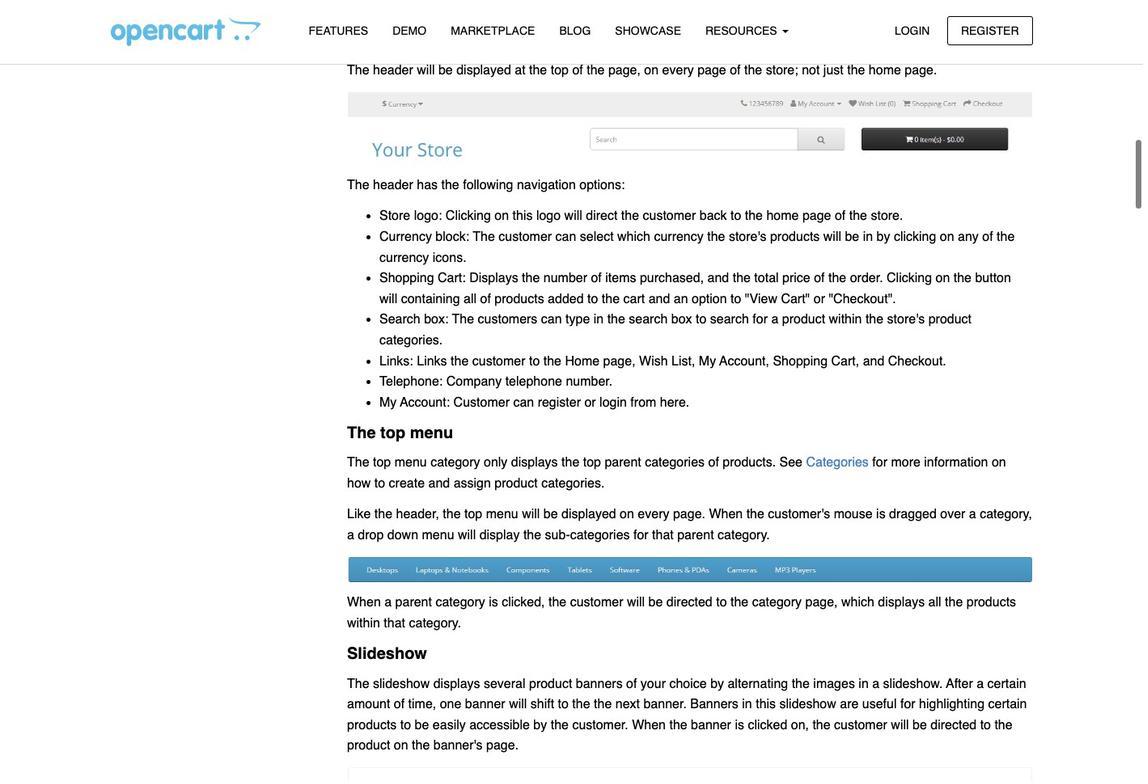 Task type: describe. For each thing, give the bounding box(es) containing it.
parent inside like the header, the top menu will be displayed on every page. when the customer's mouse is dragged over a category, a drop down menu will display the sub-categories for that parent category.
[[677, 528, 714, 543]]

category for is
[[436, 596, 485, 610]]

and up option
[[708, 271, 729, 286]]

the top menu category only displays the top parent categories of products. see categories
[[347, 456, 873, 470]]

and right cart,
[[863, 354, 885, 369]]

anatomy
[[775, 3, 824, 17]]

top right at
[[551, 63, 569, 78]]

of down displays
[[480, 292, 491, 307]]

1 vertical spatial currency
[[380, 251, 429, 265]]

create
[[389, 477, 425, 491]]

a inside "when a parent category is clicked, the customer will be directed to the category page, which displays all the products within that category."
[[385, 596, 392, 610]]

menu down account:
[[410, 424, 453, 443]]

category,
[[980, 507, 1032, 522]]

default
[[924, 3, 962, 17]]

of right anatomy
[[828, 3, 839, 17]]

category. inside like the header, the top menu will be displayed on every page. when the customer's mouse is dragged over a category, a drop down menu will display the sub-categories for that parent category.
[[718, 528, 770, 543]]

store
[[380, 209, 410, 224]]

clicking
[[894, 230, 937, 244]]

a right "after"
[[977, 677, 984, 692]]

1 vertical spatial certain
[[988, 698, 1027, 712]]

marketplace link
[[439, 17, 547, 45]]

"view
[[745, 292, 778, 307]]

several
[[484, 677, 526, 692]]

0 horizontal spatial my
[[380, 396, 397, 410]]

in right step
[[426, 3, 436, 17]]

any
[[958, 230, 979, 244]]

be inside store logo: clicking on this logo will direct the customer back to the home page of the store. currency block: the customer can select which currency the store's products will be in by clicking on any of the currency icons. shopping cart: displays the number of items purchased, and the total price of the order. clicking on the button will containing all of products added to the cart and an option to "view cart" or "checkout". search box: the customers can type in the search box to search for a product within the store's product categories. links: links the customer to the home page, wish list, my account, shopping cart, and checkout. telephone: company telephone number. my account: customer can register or login from here.
[[845, 230, 860, 244]]

images
[[813, 677, 855, 692]]

0 horizontal spatial shopping
[[380, 271, 434, 286]]

page. inside the slideshow displays several product banners of your choice by alternating the images in a slideshow. after a certain amount of time, one banner will shift to the the next banner. banners in this slideshow are useful for highlighting certain products to be easily accessible by the customer. when the banner is clicked on, the customer will be directed to the product on the banner's page.
[[486, 739, 519, 754]]

is inside the slideshow displays several product banners of your choice by alternating the images in a slideshow. after a certain amount of time, one banner will shift to the the next banner. banners in this slideshow are useful for highlighting certain products to be easily accessible by the customer. when the banner is clicked on, the customer will be directed to the product on the banner's page.
[[735, 718, 744, 733]]

telephone:
[[380, 375, 443, 389]]

on down following
[[495, 209, 509, 224]]

front - official slideshow image
[[347, 767, 1033, 782]]

1 vertical spatial clicking
[[887, 271, 932, 286]]

2 horizontal spatial page.
[[905, 63, 937, 78]]

"checkout".
[[829, 292, 896, 307]]

register link
[[947, 16, 1033, 45]]

of left items
[[591, 271, 602, 286]]

of left store.
[[835, 209, 846, 224]]

in down store.
[[863, 230, 873, 244]]

on inside the slideshow displays several product banners of your choice by alternating the images in a slideshow. after a certain amount of time, one banner will shift to the the next banner. banners in this slideshow are useful for highlighting certain products to be easily accessible by the customer. when the banner is clicked on, the customer will be directed to the product on the banner's page.
[[394, 739, 408, 754]]

within inside store logo: clicking on this logo will direct the customer back to the home page of the store. currency block: the customer can select which currency the store's products will be in by clicking on any of the currency icons. shopping cart: displays the number of items purchased, and the total price of the order. clicking on the button will containing all of products added to the cart and an option to "view cart" or "checkout". search box: the customers can type in the search box to search for a product within the store's product categories. links: links the customer to the home page, wish list, my account, shopping cart, and checkout. telephone: company telephone number. my account: customer can register or login from here.
[[829, 313, 862, 327]]

your
[[641, 677, 666, 692]]

banners
[[576, 677, 623, 692]]

on inside like the header, the top menu will be displayed on every page. when the customer's mouse is dragged over a category, a drop down menu will display the sub-categories for that parent category.
[[620, 507, 634, 522]]

at
[[515, 63, 526, 78]]

like
[[347, 507, 371, 522]]

top up create
[[373, 456, 391, 470]]

category. inside "when a parent category is clicked, the customer will be directed to the category page, which displays all the products within that category."
[[409, 617, 461, 631]]

total
[[754, 271, 779, 286]]

0 vertical spatial every
[[662, 63, 694, 78]]

and left an
[[649, 292, 670, 307]]

1 horizontal spatial my
[[699, 354, 716, 369]]

a left drop
[[347, 528, 354, 543]]

will inside "when a parent category is clicked, the customer will be directed to the category page, which displays all the products within that category."
[[627, 596, 645, 610]]

1 horizontal spatial banner
[[691, 718, 731, 733]]

0 vertical spatial banner
[[465, 698, 505, 712]]

the for the header
[[347, 31, 376, 50]]

becoming
[[439, 3, 495, 17]]

features link
[[297, 17, 380, 45]]

1 horizontal spatial categories
[[645, 456, 705, 470]]

on down showcase link
[[644, 63, 659, 78]]

features
[[309, 24, 368, 37]]

customer inside "when a parent category is clicked, the customer will be directed to the category page, which displays all the products within that category."
[[570, 596, 623, 610]]

order.
[[850, 271, 883, 286]]

first
[[373, 3, 394, 17]]

front
[[625, 3, 651, 17]]

useful
[[862, 698, 897, 712]]

be inside "when a parent category is clicked, the customer will be directed to the category page, which displays all the products within that category."
[[649, 596, 663, 610]]

following
[[463, 178, 513, 193]]

checkout.
[[888, 354, 947, 369]]

this inside store logo: clicking on this logo will direct the customer back to the home page of the store. currency block: the customer can select which currency the store's products will be in by clicking on any of the currency icons. shopping cart: displays the number of items purchased, and the total price of the order. clicking on the button will containing all of products added to the cart and an option to "view cart" or "checkout". search box: the customers can type in the search box to search for a product within the store's product categories. links: links the customer to the home page, wish list, my account, shopping cart, and checkout. telephone: company telephone number. my account: customer can register or login from here.
[[513, 209, 533, 224]]

products inside the slideshow displays several product banners of your choice by alternating the images in a slideshow. after a certain amount of time, one banner will shift to the the next banner. banners in this slideshow are useful for highlighting certain products to be easily accessible by the customer. when the banner is clicked on, the customer will be directed to the product on the banner's page.
[[347, 718, 397, 733]]

displayed inside like the header, the top menu will be displayed on every page. when the customer's mouse is dragged over a category, a drop down menu will display the sub-categories for that parent category.
[[562, 507, 616, 522]]

account,
[[720, 354, 770, 369]]

company
[[446, 375, 502, 389]]

store;
[[766, 63, 798, 78]]

navigation
[[517, 178, 576, 193]]

0 vertical spatial page
[[698, 63, 726, 78]]

directed inside "when a parent category is clicked, the customer will be directed to the category page, which displays all the products within that category."
[[667, 596, 713, 610]]

within inside "when a parent category is clicked, the customer will be directed to the category page, which displays all the products within that category."
[[347, 617, 380, 631]]

of left time,
[[394, 698, 405, 712]]

0 vertical spatial store's
[[729, 230, 767, 244]]

customer inside the slideshow displays several product banners of your choice by alternating the images in a slideshow. after a certain amount of time, one banner will shift to the the next banner. banners in this slideshow are useful for highlighting certain products to be easily accessible by the customer. when the banner is clicked on, the customer will be directed to the product on the banner's page.
[[834, 718, 888, 733]]

of up next in the right bottom of the page
[[626, 677, 637, 692]]

product down cart"
[[782, 313, 825, 327]]

in right type
[[594, 313, 604, 327]]

on inside for more information on how to create and assign product categories.
[[992, 456, 1006, 470]]

to left "view
[[731, 292, 742, 307]]

to inside "when a parent category is clicked, the customer will be directed to the category page, which displays all the products within that category."
[[716, 596, 727, 610]]

telephone
[[505, 375, 562, 389]]

when a parent category is clicked, the customer will be directed to the category page, which displays all the products within that category.
[[347, 596, 1016, 631]]

0 horizontal spatial clicking
[[446, 209, 491, 224]]

easily
[[433, 718, 466, 733]]

header for the header
[[380, 31, 433, 50]]

be down time,
[[415, 718, 429, 733]]

links
[[417, 354, 447, 369]]

resources
[[706, 24, 781, 37]]

0 horizontal spatial slideshow
[[373, 677, 430, 692]]

has
[[417, 178, 438, 193]]

next
[[616, 698, 640, 712]]

front - official top menu image
[[347, 557, 1033, 583]]

cart:
[[438, 271, 466, 286]]

customers
[[478, 313, 538, 327]]

the for the slideshow displays several product banners of your choice by alternating the images in a slideshow. after a certain amount of time, one banner will shift to the the next banner. banners in this slideshow are useful for highlighting certain products to be easily accessible by the customer. when the banner is clicked on, the customer will be directed to the product on the banner's page.
[[347, 677, 369, 692]]

understanding
[[667, 3, 749, 17]]

0 vertical spatial certain
[[988, 677, 1027, 692]]

step
[[397, 3, 422, 17]]

the for the header will be displayed at the top of the page, on every page of the store; not just the home page.
[[347, 63, 369, 78]]

parent inside "when a parent category is clicked, the customer will be directed to the category page, which displays all the products within that category."
[[395, 596, 432, 610]]

number
[[544, 271, 587, 286]]

slideshow
[[347, 645, 427, 664]]

of down resources
[[730, 63, 741, 78]]

this inside the slideshow displays several product banners of your choice by alternating the images in a slideshow. after a certain amount of time, one banner will shift to the the next banner. banners in this slideshow are useful for highlighting certain products to be easily accessible by the customer. when the banner is clicked on, the customer will be directed to the product on the banner's page.
[[756, 698, 776, 712]]

to right back
[[731, 209, 741, 224]]

to right shift
[[558, 698, 569, 712]]

direct
[[586, 209, 618, 224]]

1 vertical spatial by
[[711, 677, 724, 692]]

on down clicking
[[936, 271, 950, 286]]

to up type
[[588, 292, 598, 307]]

1 vertical spatial can
[[541, 313, 562, 327]]

product down amount in the left of the page
[[347, 739, 390, 754]]

be down demo link
[[439, 63, 453, 78]]

banners
[[690, 698, 739, 712]]

with
[[544, 3, 567, 17]]

marketplace
[[451, 24, 535, 37]]

header,
[[396, 507, 439, 522]]

see
[[780, 456, 803, 470]]

0 vertical spatial parent
[[605, 456, 642, 470]]

header for the header will be displayed at the top of the page, on every page of the store; not just the home page.
[[373, 63, 413, 78]]

1 horizontal spatial displays
[[511, 456, 558, 470]]

page, inside store logo: clicking on this logo will direct the customer back to the home page of the store. currency block: the customer can select which currency the store's products will be in by clicking on any of the currency icons. shopping cart: displays the number of items purchased, and the total price of the order. clicking on the button will containing all of products added to the cart and an option to "view cart" or "checkout". search box: the customers can type in the search box to search for a product within the store's product categories. links: links the customer to the home page, wish list, my account, shopping cart, and checkout. telephone: company telephone number. my account: customer can register or login from here.
[[603, 354, 636, 369]]

the header will be displayed at the top of the page, on every page of the store; not just the home page.
[[347, 63, 937, 78]]

logo
[[536, 209, 561, 224]]

and inside for more information on how to create and assign product categories.
[[428, 477, 450, 491]]

like the header, the top menu will be displayed on every page. when the customer's mouse is dragged over a category, a drop down menu will display the sub-categories for that parent category.
[[347, 507, 1032, 543]]

down
[[387, 528, 418, 543]]

header for the header has the following navigation options:
[[373, 178, 413, 193]]

clicked,
[[502, 596, 545, 610]]

products inside "when a parent category is clicked, the customer will be directed to the category page, which displays all the products within that category."
[[967, 596, 1016, 610]]

price
[[783, 271, 811, 286]]

are
[[840, 698, 859, 712]]

mouse
[[834, 507, 873, 522]]

to inside for more information on how to create and assign product categories.
[[374, 477, 385, 491]]

information
[[924, 456, 988, 470]]

be down the highlighting
[[913, 718, 927, 733]]



Task type: vqa. For each thing, say whether or not it's contained in the screenshot.
file struct image
no



Task type: locate. For each thing, give the bounding box(es) containing it.
every down showcase link
[[662, 63, 694, 78]]

the for the header has the following navigation options:
[[347, 178, 369, 193]]

for down slideshow.
[[901, 698, 916, 712]]

0 vertical spatial shopping
[[380, 271, 434, 286]]

displays
[[511, 456, 558, 470], [878, 596, 925, 610], [433, 677, 480, 692]]

0 horizontal spatial displays
[[433, 677, 480, 692]]

when inside like the header, the top menu will be displayed on every page. when the customer's mouse is dragged over a category, a drop down menu will display the sub-categories for that parent category.
[[709, 507, 743, 522]]

be up order.
[[845, 230, 860, 244]]

opencart - open source shopping cart solution image
[[110, 17, 260, 46]]

1 horizontal spatial page
[[803, 209, 831, 224]]

1 vertical spatial when
[[347, 596, 381, 610]]

home
[[869, 63, 901, 78], [767, 209, 799, 224]]

1 vertical spatial page,
[[603, 354, 636, 369]]

my
[[699, 354, 716, 369], [380, 396, 397, 410]]

1 vertical spatial shopping
[[773, 354, 828, 369]]

is inside "when a parent category is clicked, the customer will be directed to the category page, which displays all the products within that category."
[[489, 596, 498, 610]]

0 vertical spatial page.
[[905, 63, 937, 78]]

search
[[380, 313, 421, 327]]

2 vertical spatial page.
[[486, 739, 519, 754]]

0 vertical spatial that
[[652, 528, 674, 543]]

1 vertical spatial within
[[347, 617, 380, 631]]

categories. inside for more information on how to create and assign product categories.
[[541, 477, 605, 491]]

blog link
[[547, 17, 603, 45]]

all inside "when a parent category is clicked, the customer will be directed to the category page, which displays all the products within that category."
[[929, 596, 942, 610]]

page. inside like the header, the top menu will be displayed on every page. when the customer's mouse is dragged over a category, a drop down menu will display the sub-categories for that parent category.
[[673, 507, 706, 522]]

the for the top menu
[[347, 424, 376, 443]]

0 horizontal spatial which
[[617, 230, 651, 244]]

1 vertical spatial every
[[638, 507, 670, 522]]

0 vertical spatial categories.
[[380, 333, 443, 348]]

1 horizontal spatial page.
[[673, 507, 706, 522]]

that inside "when a parent category is clicked, the customer will be directed to the category page, which displays all the products within that category."
[[384, 617, 405, 631]]

0 vertical spatial page,
[[608, 63, 641, 78]]

for
[[753, 313, 768, 327], [873, 456, 888, 470], [634, 528, 649, 543], [901, 698, 916, 712]]

2 search from the left
[[710, 313, 749, 327]]

that
[[652, 528, 674, 543], [384, 617, 405, 631]]

certain right "after"
[[988, 677, 1027, 692]]

0 vertical spatial slideshow
[[373, 677, 430, 692]]

currency
[[654, 230, 704, 244], [380, 251, 429, 265]]

the inside the slideshow displays several product banners of your choice by alternating the images in a slideshow. after a certain amount of time, one banner will shift to the the next banner. banners in this slideshow are useful for highlighting certain products to be easily accessible by the customer. when the banner is clicked on, the customer will be directed to the product on the banner's page.
[[347, 677, 369, 692]]

product up shift
[[529, 677, 572, 692]]

my right list, on the top of the page
[[699, 354, 716, 369]]

categories.
[[380, 333, 443, 348], [541, 477, 605, 491]]

1 vertical spatial slideshow
[[780, 698, 837, 712]]

1 horizontal spatial store's
[[887, 313, 925, 327]]

0 vertical spatial my
[[699, 354, 716, 369]]

displayed up the sub-
[[562, 507, 616, 522]]

customer.
[[572, 718, 629, 733]]

category
[[431, 456, 480, 470], [436, 596, 485, 610], [752, 596, 802, 610]]

top
[[551, 63, 569, 78], [380, 424, 406, 443], [373, 456, 391, 470], [583, 456, 601, 470], [464, 507, 482, 522]]

dragged
[[889, 507, 937, 522]]

1 vertical spatial categories.
[[541, 477, 605, 491]]

cart
[[623, 292, 645, 307]]

directed inside the slideshow displays several product banners of your choice by alternating the images in a slideshow. after a certain amount of time, one banner will shift to the the next banner. banners in this slideshow are useful for highlighting certain products to be easily accessible by the customer. when the banner is clicked on, the customer will be directed to the product on the banner's page.
[[931, 718, 977, 733]]

the first step in becoming familiar with the store front is understanding the anatomy of the opencart default homepage.
[[347, 3, 1031, 17]]

category for only
[[431, 456, 480, 470]]

1 horizontal spatial by
[[711, 677, 724, 692]]

store.
[[871, 209, 903, 224]]

0 vertical spatial can
[[556, 230, 576, 244]]

login
[[600, 396, 627, 410]]

0 horizontal spatial categories.
[[380, 333, 443, 348]]

1 vertical spatial header
[[373, 63, 413, 78]]

page, inside "when a parent category is clicked, the customer will be directed to the category page, which displays all the products within that category."
[[806, 596, 838, 610]]

demo link
[[380, 17, 439, 45]]

2 vertical spatial can
[[513, 396, 534, 410]]

the for the first step in becoming familiar with the store front is understanding the anatomy of the opencart default homepage.
[[347, 3, 369, 17]]

the header
[[347, 31, 433, 50]]

1 vertical spatial page
[[803, 209, 831, 224]]

customer
[[454, 396, 510, 410]]

on down time,
[[394, 739, 408, 754]]

demo
[[393, 24, 427, 37]]

box
[[671, 313, 692, 327]]

store's up total
[[729, 230, 767, 244]]

0 vertical spatial this
[[513, 209, 533, 224]]

top inside like the header, the top menu will be displayed on every page. when the customer's mouse is dragged over a category, a drop down menu will display the sub-categories for that parent category.
[[464, 507, 482, 522]]

header down step
[[380, 31, 433, 50]]

displays inside "when a parent category is clicked, the customer will be directed to the category page, which displays all the products within that category."
[[878, 596, 925, 610]]

0 vertical spatial categories
[[645, 456, 705, 470]]

store logo: clicking on this logo will direct the customer back to the home page of the store. currency block: the customer can select which currency the store's products will be in by clicking on any of the currency icons. shopping cart: displays the number of items purchased, and the total price of the order. clicking on the button will containing all of products added to the cart and an option to "view cart" or "checkout". search box: the customers can type in the search box to search for a product within the store's product categories. links: links the customer to the home page, wish list, my account, shopping cart, and checkout. telephone: company telephone number. my account: customer can register or login from here.
[[380, 209, 1015, 410]]

an
[[674, 292, 688, 307]]

1 vertical spatial or
[[585, 396, 596, 410]]

this up clicked
[[756, 698, 776, 712]]

of right the price
[[814, 271, 825, 286]]

in up are
[[859, 677, 869, 692]]

1 horizontal spatial shopping
[[773, 354, 828, 369]]

2 horizontal spatial when
[[709, 507, 743, 522]]

or down number.
[[585, 396, 596, 410]]

displays inside the slideshow displays several product banners of your choice by alternating the images in a slideshow. after a certain amount of time, one banner will shift to the the next banner. banners in this slideshow are useful for highlighting certain products to be easily accessible by the customer. when the banner is clicked on, the customer will be directed to the product on the banner's page.
[[433, 677, 480, 692]]

product inside for more information on how to create and assign product categories.
[[495, 477, 538, 491]]

0 vertical spatial currency
[[654, 230, 704, 244]]

1 horizontal spatial within
[[829, 313, 862, 327]]

for inside for more information on how to create and assign product categories.
[[873, 456, 888, 470]]

1 vertical spatial all
[[929, 596, 942, 610]]

directed down the highlighting
[[931, 718, 977, 733]]

home
[[565, 354, 600, 369]]

when inside the slideshow displays several product banners of your choice by alternating the images in a slideshow. after a certain amount of time, one banner will shift to the the next banner. banners in this slideshow are useful for highlighting certain products to be easily accessible by the customer. when the banner is clicked on, the customer will be directed to the product on the banner's page.
[[632, 718, 666, 733]]

is left clicked
[[735, 718, 744, 733]]

1 vertical spatial category.
[[409, 617, 461, 631]]

type
[[566, 313, 590, 327]]

for inside the slideshow displays several product banners of your choice by alternating the images in a slideshow. after a certain amount of time, one banner will shift to the the next banner. banners in this slideshow are useful for highlighting certain products to be easily accessible by the customer. when the banner is clicked on, the customer will be directed to the product on the banner's page.
[[901, 698, 916, 712]]

from
[[631, 396, 657, 410]]

slideshow up time,
[[373, 677, 430, 692]]

a down "view
[[771, 313, 779, 327]]

0 vertical spatial which
[[617, 230, 651, 244]]

option
[[692, 292, 727, 307]]

page. down for more information on how to create and assign product categories.
[[673, 507, 706, 522]]

0 horizontal spatial category.
[[409, 617, 461, 631]]

categories inside like the header, the top menu will be displayed on every page. when the customer's mouse is dragged over a category, a drop down menu will display the sub-categories for that parent category.
[[570, 528, 630, 543]]

1 horizontal spatial parent
[[605, 456, 642, 470]]

home down login link
[[869, 63, 901, 78]]

that inside like the header, the top menu will be displayed on every page. when the customer's mouse is dragged over a category, a drop down menu will display the sub-categories for that parent category.
[[652, 528, 674, 543]]

1 horizontal spatial which
[[842, 596, 875, 610]]

categories down the top menu category only displays the top parent categories of products. see categories at bottom
[[570, 528, 630, 543]]

page,
[[608, 63, 641, 78], [603, 354, 636, 369], [806, 596, 838, 610]]

0 horizontal spatial currency
[[380, 251, 429, 265]]

the header has the following navigation options:
[[347, 178, 625, 193]]

customer left back
[[643, 209, 696, 224]]

one
[[440, 698, 462, 712]]

menu up create
[[395, 456, 427, 470]]

1 vertical spatial that
[[384, 617, 405, 631]]

banner's
[[434, 739, 483, 754]]

2 horizontal spatial by
[[877, 230, 890, 244]]

0 vertical spatial when
[[709, 507, 743, 522]]

0 vertical spatial header
[[380, 31, 433, 50]]

categories. down the top menu category only displays the top parent categories of products. see categories at bottom
[[541, 477, 605, 491]]

1 horizontal spatial all
[[929, 596, 942, 610]]

search down option
[[710, 313, 749, 327]]

0 vertical spatial all
[[464, 292, 477, 307]]

every down for more information on how to create and assign product categories.
[[638, 507, 670, 522]]

top down assign
[[464, 507, 482, 522]]

0 horizontal spatial displayed
[[457, 63, 511, 78]]

shopping
[[380, 271, 434, 286], [773, 354, 828, 369]]

by inside store logo: clicking on this logo will direct the customer back to the home page of the store. currency block: the customer can select which currency the store's products will be in by clicking on any of the currency icons. shopping cart: displays the number of items purchased, and the total price of the order. clicking on the button will containing all of products added to the cart and an option to "view cart" or "checkout". search box: the customers can type in the search box to search for a product within the store's product categories. links: links the customer to the home page, wish list, my account, shopping cart, and checkout. telephone: company telephone number. my account: customer can register or login from here.
[[877, 230, 890, 244]]

homepage.
[[966, 3, 1031, 17]]

parent up the front - official top menu image
[[677, 528, 714, 543]]

is inside like the header, the top menu will be displayed on every page. when the customer's mouse is dragged over a category, a drop down menu will display the sub-categories for that parent category.
[[876, 507, 886, 522]]

within up slideshow
[[347, 617, 380, 631]]

by down store.
[[877, 230, 890, 244]]

options:
[[580, 178, 625, 193]]

all inside store logo: clicking on this logo will direct the customer back to the home page of the store. currency block: the customer can select which currency the store's products will be in by clicking on any of the currency icons. shopping cart: displays the number of items purchased, and the total price of the order. clicking on the button will containing all of products added to the cart and an option to "view cart" or "checkout". search box: the customers can type in the search box to search for a product within the store's product categories. links: links the customer to the home page, wish list, my account, shopping cart, and checkout. telephone: company telephone number. my account: customer can register or login from here.
[[464, 292, 477, 307]]

when inside "when a parent category is clicked, the customer will be directed to the category page, which displays all the products within that category."
[[347, 596, 381, 610]]

the
[[347, 3, 369, 17], [347, 31, 376, 50], [347, 63, 369, 78], [347, 178, 369, 193], [473, 230, 495, 244], [452, 313, 474, 327], [347, 424, 376, 443], [347, 456, 369, 470], [347, 677, 369, 692]]

how
[[347, 477, 371, 491]]

page inside store logo: clicking on this logo will direct the customer back to the home page of the store. currency block: the customer can select which currency the store's products will be in by clicking on any of the currency icons. shopping cart: displays the number of items purchased, and the total price of the order. clicking on the button will containing all of products added to the cart and an option to "view cart" or "checkout". search box: the customers can type in the search box to search for a product within the store's product categories. links: links the customer to the home page, wish list, my account, shopping cart, and checkout. telephone: company telephone number. my account: customer can register or login from here.
[[803, 209, 831, 224]]

can down telephone
[[513, 396, 534, 410]]

1 horizontal spatial category.
[[718, 528, 770, 543]]

1 vertical spatial this
[[756, 698, 776, 712]]

for inside store logo: clicking on this logo will direct the customer back to the home page of the store. currency block: the customer can select which currency the store's products will be in by clicking on any of the currency icons. shopping cart: displays the number of items purchased, and the total price of the order. clicking on the button will containing all of products added to the cart and an option to "view cart" or "checkout". search box: the customers can type in the search box to search for a product within the store's product categories. links: links the customer to the home page, wish list, my account, shopping cart, and checkout. telephone: company telephone number. my account: customer can register or login from here.
[[753, 313, 768, 327]]

banner down banners
[[691, 718, 731, 733]]

categories
[[806, 456, 869, 470]]

0 vertical spatial clicking
[[446, 209, 491, 224]]

to up telephone
[[529, 354, 540, 369]]

to right how
[[374, 477, 385, 491]]

back
[[700, 209, 727, 224]]

0 vertical spatial by
[[877, 230, 890, 244]]

for left more
[[873, 456, 888, 470]]

1 vertical spatial categories
[[570, 528, 630, 543]]

2 vertical spatial when
[[632, 718, 666, 733]]

more
[[891, 456, 921, 470]]

0 horizontal spatial parent
[[395, 596, 432, 610]]

1 vertical spatial page.
[[673, 507, 706, 522]]

by down shift
[[534, 718, 547, 733]]

which inside "when a parent category is clicked, the customer will be directed to the category page, which displays all the products within that category."
[[842, 596, 875, 610]]

or right cart"
[[814, 292, 825, 307]]

customer down the logo
[[499, 230, 552, 244]]

1 horizontal spatial displayed
[[562, 507, 616, 522]]

product up checkout.
[[929, 313, 972, 327]]

0 vertical spatial or
[[814, 292, 825, 307]]

0 horizontal spatial by
[[534, 718, 547, 733]]

customer up company
[[472, 354, 526, 369]]

which inside store logo: clicking on this logo will direct the customer back to the home page of the store. currency block: the customer can select which currency the store's products will be in by clicking on any of the currency icons. shopping cart: displays the number of items purchased, and the total price of the order. clicking on the button will containing all of products added to the cart and an option to "view cart" or "checkout". search box: the customers can type in the search box to search for a product within the store's product categories. links: links the customer to the home page, wish list, my account, shopping cart, and checkout. telephone: company telephone number. my account: customer can register or login from here.
[[617, 230, 651, 244]]

shift
[[531, 698, 554, 712]]

shopping up containing
[[380, 271, 434, 286]]

front - official header image
[[347, 92, 1033, 166]]

1 horizontal spatial home
[[869, 63, 901, 78]]

header down 'the header'
[[373, 63, 413, 78]]

currency down currency
[[380, 251, 429, 265]]

account:
[[400, 396, 450, 410]]

the for the top menu category only displays the top parent categories of products. see categories
[[347, 456, 369, 470]]

be inside like the header, the top menu will be displayed on every page. when the customer's mouse is dragged over a category, a drop down menu will display the sub-categories for that parent category.
[[544, 507, 558, 522]]

list,
[[672, 354, 695, 369]]

currency
[[380, 230, 432, 244]]

banner.
[[644, 698, 687, 712]]

2 vertical spatial displays
[[433, 677, 480, 692]]

store
[[593, 3, 621, 17]]

to down time,
[[400, 718, 411, 733]]

or
[[814, 292, 825, 307], [585, 396, 596, 410]]

1 vertical spatial banner
[[691, 718, 731, 733]]

categories. down search
[[380, 333, 443, 348]]

when up slideshow
[[347, 596, 381, 610]]

categories down the here.
[[645, 456, 705, 470]]

displayed left at
[[457, 63, 511, 78]]

1 horizontal spatial clicking
[[887, 271, 932, 286]]

register
[[538, 396, 581, 410]]

1 vertical spatial store's
[[887, 313, 925, 327]]

after
[[946, 677, 973, 692]]

of down "blog" link
[[572, 63, 583, 78]]

1 vertical spatial home
[[767, 209, 799, 224]]

on
[[644, 63, 659, 78], [495, 209, 509, 224], [940, 230, 955, 244], [936, 271, 950, 286], [992, 456, 1006, 470], [620, 507, 634, 522], [394, 739, 408, 754]]

of right any
[[983, 230, 993, 244]]

cart"
[[781, 292, 810, 307]]

a up useful
[[872, 677, 880, 692]]

sub-
[[545, 528, 570, 543]]

assign
[[454, 477, 491, 491]]

customer down are
[[834, 718, 888, 733]]

1 vertical spatial displays
[[878, 596, 925, 610]]

category.
[[718, 528, 770, 543], [409, 617, 461, 631]]

1 vertical spatial parent
[[677, 528, 714, 543]]

time,
[[408, 698, 436, 712]]

1 horizontal spatial when
[[632, 718, 666, 733]]

drop
[[358, 528, 384, 543]]

on,
[[791, 718, 809, 733]]

currency down back
[[654, 230, 704, 244]]

register
[[961, 24, 1019, 37]]

0 horizontal spatial this
[[513, 209, 533, 224]]

clicking
[[446, 209, 491, 224], [887, 271, 932, 286]]

directed
[[667, 596, 713, 610], [931, 718, 977, 733]]

number.
[[566, 375, 613, 389]]

customer right clicked,
[[570, 596, 623, 610]]

categories. inside store logo: clicking on this logo will direct the customer back to the home page of the store. currency block: the customer can select which currency the store's products will be in by clicking on any of the currency icons. shopping cart: displays the number of items purchased, and the total price of the order. clicking on the button will containing all of products added to the cart and an option to "view cart" or "checkout". search box: the customers can type in the search box to search for a product within the store's product categories. links: links the customer to the home page, wish list, my account, shopping cart, and checkout. telephone: company telephone number. my account: customer can register or login from here.
[[380, 333, 443, 348]]

every inside like the header, the top menu will be displayed on every page. when the customer's mouse is dragged over a category, a drop down menu will display the sub-categories for that parent category.
[[638, 507, 670, 522]]

top down login
[[583, 456, 601, 470]]

0 horizontal spatial or
[[585, 396, 596, 410]]

0 vertical spatial displayed
[[457, 63, 511, 78]]

1 vertical spatial directed
[[931, 718, 977, 733]]

block:
[[436, 230, 469, 244]]

category. down customer's
[[718, 528, 770, 543]]

1 horizontal spatial or
[[814, 292, 825, 307]]

all
[[464, 292, 477, 307], [929, 596, 942, 610]]

be down the front - official top menu image
[[649, 596, 663, 610]]

for down "view
[[753, 313, 768, 327]]

a inside store logo: clicking on this logo will direct the customer back to the home page of the store. currency block: the customer can select which currency the store's products will be in by clicking on any of the currency icons. shopping cart: displays the number of items purchased, and the total price of the order. clicking on the button will containing all of products added to the cart and an option to "view cart" or "checkout". search box: the customers can type in the search box to search for a product within the store's product categories. links: links the customer to the home page, wish list, my account, shopping cart, and checkout. telephone: company telephone number. my account: customer can register or login from here.
[[771, 313, 779, 327]]

1 horizontal spatial directed
[[931, 718, 977, 733]]

on down the top menu category only displays the top parent categories of products. see categories at bottom
[[620, 507, 634, 522]]

a right the over
[[969, 507, 976, 522]]

on left any
[[940, 230, 955, 244]]

shopping left cart,
[[773, 354, 828, 369]]

for up the front - official top menu image
[[634, 528, 649, 543]]

1 horizontal spatial currency
[[654, 230, 704, 244]]

directed down the front - official top menu image
[[667, 596, 713, 610]]

box:
[[424, 313, 449, 327]]

this left the logo
[[513, 209, 533, 224]]

0 horizontal spatial page
[[698, 63, 726, 78]]

2 vertical spatial parent
[[395, 596, 432, 610]]

store's up checkout.
[[887, 313, 925, 327]]

choice
[[670, 677, 707, 692]]

for inside like the header, the top menu will be displayed on every page. when the customer's mouse is dragged over a category, a drop down menu will display the sub-categories for that parent category.
[[634, 528, 649, 543]]

to right box
[[696, 313, 707, 327]]

0 horizontal spatial page.
[[486, 739, 519, 754]]

on right "information"
[[992, 456, 1006, 470]]

resources link
[[693, 17, 801, 45]]

categories link
[[806, 456, 873, 470]]

is right front
[[654, 3, 664, 17]]

parent
[[605, 456, 642, 470], [677, 528, 714, 543], [395, 596, 432, 610]]

menu up display
[[486, 507, 518, 522]]

within down "checkout".
[[829, 313, 862, 327]]

1 vertical spatial displayed
[[562, 507, 616, 522]]

page. down login link
[[905, 63, 937, 78]]

by up banners
[[711, 677, 724, 692]]

home inside store logo: clicking on this logo will direct the customer back to the home page of the store. currency block: the customer can select which currency the store's products will be in by clicking on any of the currency icons. shopping cart: displays the number of items purchased, and the total price of the order. clicking on the button will containing all of products added to the cart and an option to "view cart" or "checkout". search box: the customers can type in the search box to search for a product within the store's product categories. links: links the customer to the home page, wish list, my account, shopping cart, and checkout. telephone: company telephone number. my account: customer can register or login from here.
[[767, 209, 799, 224]]

when down products.
[[709, 507, 743, 522]]

page.
[[905, 63, 937, 78], [673, 507, 706, 522], [486, 739, 519, 754]]

in down alternating
[[742, 698, 752, 712]]

of left products.
[[708, 456, 719, 470]]

1 horizontal spatial slideshow
[[780, 698, 837, 712]]

to down the highlighting
[[980, 718, 991, 733]]

only
[[484, 456, 508, 470]]

can down the logo
[[556, 230, 576, 244]]

select
[[580, 230, 614, 244]]

menu down the "header,"
[[422, 528, 454, 543]]

items
[[605, 271, 636, 286]]

0 horizontal spatial store's
[[729, 230, 767, 244]]

product down only
[[495, 477, 538, 491]]

page. down accessible in the bottom left of the page
[[486, 739, 519, 754]]

top down account:
[[380, 424, 406, 443]]

familiar
[[499, 3, 541, 17]]

0 horizontal spatial that
[[384, 617, 405, 631]]

header up store at the top of page
[[373, 178, 413, 193]]

purchased,
[[640, 271, 704, 286]]

parent up slideshow
[[395, 596, 432, 610]]

0 horizontal spatial directed
[[667, 596, 713, 610]]

2 vertical spatial by
[[534, 718, 547, 733]]

just
[[824, 63, 844, 78]]

1 search from the left
[[629, 313, 668, 327]]

containing
[[401, 292, 460, 307]]

1 horizontal spatial this
[[756, 698, 776, 712]]

display
[[480, 528, 520, 543]]

for more information on how to create and assign product categories.
[[347, 456, 1006, 491]]



